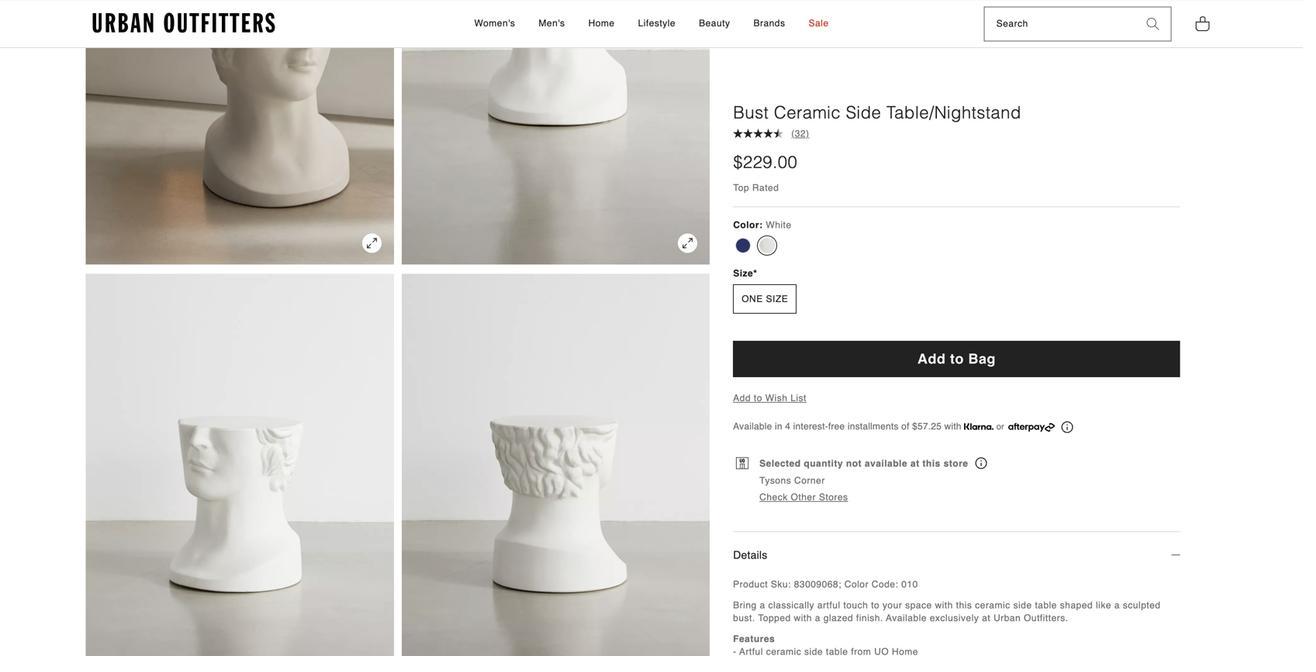 Task type: vqa. For each thing, say whether or not it's contained in the screenshot.
010
yes



Task type: locate. For each thing, give the bounding box(es) containing it.
2 vertical spatial with
[[794, 614, 812, 624]]

code:
[[872, 580, 898, 591]]

selected
[[760, 459, 801, 470]]

color: white
[[733, 220, 792, 231]]

1 horizontal spatial zoom in image
[[678, 234, 697, 253]]

with
[[944, 422, 962, 433], [935, 601, 953, 611], [794, 614, 812, 624]]

home
[[588, 18, 615, 29]]

this
[[923, 459, 941, 470], [956, 601, 972, 611]]

women's link
[[467, 1, 523, 47]]

one size
[[742, 294, 788, 305]]

1 horizontal spatial a
[[815, 614, 821, 624]]

stores
[[819, 493, 848, 503]]

0 horizontal spatial a
[[760, 601, 765, 611]]

star rating image up $229.00
[[773, 129, 784, 138]]

to up finish.
[[871, 601, 880, 611]]

sku:
[[771, 580, 791, 591]]

beauty link
[[691, 1, 738, 47]]

1 vertical spatial to
[[754, 393, 762, 404]]

bust ceramic side table/nightstand #2 image
[[86, 274, 394, 657]]

a
[[760, 601, 765, 611], [1114, 601, 1120, 611], [815, 614, 821, 624]]

with down classically
[[794, 614, 812, 624]]

free
[[828, 422, 845, 433]]

4
[[785, 422, 791, 433]]

1 horizontal spatial to
[[871, 601, 880, 611]]

at inside bring a classically artful touch to your space with this ceramic side table shaped like a sculpted bust. topped with a glazed finish. available exclusively at urban outfitters.
[[982, 614, 991, 624]]

table
[[1035, 601, 1057, 611]]

star rating image
[[743, 129, 753, 138], [753, 129, 763, 138], [763, 129, 773, 138]]

white
[[766, 220, 792, 231]]

a down artful
[[815, 614, 821, 624]]

0 horizontal spatial at
[[911, 459, 920, 470]]

1 horizontal spatial available
[[886, 614, 927, 624]]

a right bring
[[760, 601, 765, 611]]

1 horizontal spatial star rating image
[[773, 129, 784, 138]]

with up the 'exclusively'
[[935, 601, 953, 611]]

to inside "button"
[[950, 351, 964, 367]]

$229.00
[[733, 152, 798, 172]]

sculpted
[[1123, 601, 1161, 611]]

0 vertical spatial with
[[944, 422, 962, 433]]

bust.
[[733, 614, 755, 624]]

0 horizontal spatial zoom in image
[[362, 234, 382, 253]]

0 vertical spatial add
[[918, 351, 946, 367]]

available down space
[[886, 614, 927, 624]]

0 vertical spatial to
[[950, 351, 964, 367]]

store pickup image
[[736, 458, 749, 470], [736, 458, 749, 470], [975, 458, 987, 470]]

2 vertical spatial to
[[871, 601, 880, 611]]

3 star rating image from the left
[[763, 129, 773, 138]]

1 horizontal spatial this
[[956, 601, 972, 611]]

shaped
[[1060, 601, 1093, 611]]

None search field
[[985, 7, 1135, 41]]

brands link
[[746, 1, 793, 47]]

2 star rating image from the left
[[753, 129, 763, 138]]

bust
[[733, 103, 769, 123]]

0 vertical spatial this
[[923, 459, 941, 470]]

2 horizontal spatial to
[[950, 351, 964, 367]]

original price: $229.00 element
[[733, 150, 798, 174]]

star rating image down bust
[[733, 129, 743, 138]]

at
[[911, 459, 920, 470], [982, 614, 991, 624]]

tysons
[[760, 476, 791, 487]]

corner
[[794, 476, 825, 487]]

this left the store
[[923, 459, 941, 470]]

0 vertical spatial at
[[911, 459, 920, 470]]

add to bag
[[918, 351, 996, 367]]

product
[[733, 580, 768, 591]]

add to wish list button
[[733, 393, 807, 404]]

of
[[901, 422, 910, 433]]

2 zoom in image from the left
[[678, 234, 697, 253]]

main navigation element
[[335, 1, 969, 47]]

at down "ceramic"
[[982, 614, 991, 624]]

1 vertical spatial add
[[733, 393, 751, 404]]

list
[[791, 393, 807, 404]]

at right available
[[911, 459, 920, 470]]

add
[[918, 351, 946, 367], [733, 393, 751, 404]]

available
[[865, 459, 908, 470]]

space
[[905, 601, 932, 611]]

0 horizontal spatial star rating image
[[733, 129, 743, 138]]

women's
[[474, 18, 515, 29]]

sale
[[809, 18, 829, 29]]

Search text field
[[985, 7, 1135, 41]]

1 zoom in image from the left
[[362, 234, 382, 253]]

men's link
[[531, 1, 573, 47]]

ceramic
[[774, 103, 841, 123]]

in
[[775, 422, 782, 433]]

with right $57.25
[[944, 422, 962, 433]]

to for bag
[[950, 351, 964, 367]]

to left wish
[[754, 393, 762, 404]]

1 vertical spatial this
[[956, 601, 972, 611]]

table/nightstand
[[886, 103, 1021, 123]]

not
[[846, 459, 862, 470]]

1 vertical spatial with
[[935, 601, 953, 611]]

home link
[[581, 1, 623, 47]]

1 horizontal spatial at
[[982, 614, 991, 624]]

zoom in image
[[362, 234, 382, 253], [678, 234, 697, 253]]

1 horizontal spatial add
[[918, 351, 946, 367]]

lifestyle link
[[630, 1, 683, 47]]

0 horizontal spatial available
[[733, 422, 772, 433]]

lifestyle
[[638, 18, 676, 29]]

features
[[733, 634, 775, 645]]

wish
[[765, 393, 788, 404]]

check
[[760, 493, 788, 503]]

artful
[[817, 601, 840, 611]]

0 horizontal spatial to
[[754, 393, 762, 404]]

0 horizontal spatial add
[[733, 393, 751, 404]]

available inside bring a classically artful touch to your space with this ceramic side table shaped like a sculpted bust. topped with a glazed finish. available exclusively at urban outfitters.
[[886, 614, 927, 624]]

bust ceramic side table/nightstand #1 image
[[402, 0, 710, 265]]

to
[[950, 351, 964, 367], [754, 393, 762, 404], [871, 601, 880, 611]]

add left the bag
[[918, 351, 946, 367]]

star rating image
[[733, 129, 743, 138], [773, 129, 784, 138]]

to left the bag
[[950, 351, 964, 367]]

classically
[[768, 601, 814, 611]]

details
[[733, 549, 767, 562]]

1 vertical spatial available
[[886, 614, 927, 624]]

size
[[733, 269, 753, 279]]

add left wish
[[733, 393, 751, 404]]

1 star rating image from the left
[[733, 129, 743, 138]]

add inside "button"
[[918, 351, 946, 367]]

rated
[[752, 183, 779, 194]]

bust ceramic side table/nightstand image
[[86, 0, 394, 265]]

1 vertical spatial at
[[982, 614, 991, 624]]

interest-
[[793, 422, 828, 433]]

available left in
[[733, 422, 772, 433]]

ceramic
[[975, 601, 1010, 611]]

available
[[733, 422, 772, 433], [886, 614, 927, 624]]

this up the 'exclusively'
[[956, 601, 972, 611]]

top rated
[[733, 183, 779, 194]]

outfitters.
[[1024, 614, 1068, 624]]

a right like
[[1114, 601, 1120, 611]]



Task type: describe. For each thing, give the bounding box(es) containing it.
bag
[[968, 351, 996, 367]]

add to wish list
[[733, 393, 807, 404]]

side
[[846, 103, 881, 123]]

with for $57.25
[[944, 422, 962, 433]]

010
[[901, 580, 918, 591]]

color
[[845, 580, 869, 591]]

sale link
[[801, 1, 837, 47]]

side
[[1013, 601, 1032, 611]]

available in 4 interest-free installments of $57.25 with
[[733, 422, 964, 433]]

blue image
[[735, 238, 751, 254]]

$57.25
[[912, 422, 942, 433]]

my shopping bag image
[[1195, 15, 1210, 32]]

afterpay image
[[1008, 423, 1055, 432]]

bust ceramic side table/nightstand
[[733, 103, 1021, 123]]

bring a classically artful touch to your space with this ceramic side table shaped like a sculpted bust. topped with a glazed finish. available exclusively at urban outfitters.
[[733, 601, 1161, 624]]

with for space
[[935, 601, 953, 611]]

0 vertical spatial available
[[733, 422, 772, 433]]

other
[[791, 493, 816, 503]]

exclusively
[[930, 614, 979, 624]]

this inside bring a classically artful touch to your space with this ceramic side table shaped like a sculpted bust. topped with a glazed finish. available exclusively at urban outfitters.
[[956, 601, 972, 611]]

top
[[733, 183, 749, 194]]

or
[[997, 422, 1004, 432]]

klarna image
[[964, 424, 994, 430]]

or button
[[964, 420, 1073, 435]]

zoom in image for bust ceramic side table/nightstand #1 image
[[678, 234, 697, 253]]

one
[[742, 294, 763, 305]]

to inside bring a classically artful touch to your space with this ceramic side table shaped like a sculpted bust. topped with a glazed finish. available exclusively at urban outfitters.
[[871, 601, 880, 611]]

to for wish
[[754, 393, 762, 404]]

installments
[[848, 422, 899, 433]]

check other stores button
[[760, 492, 848, 505]]

product sku: 83009068; color code: 010
[[733, 580, 918, 591]]

size
[[766, 294, 788, 305]]

finish.
[[856, 614, 883, 624]]

83009068;
[[794, 580, 842, 591]]

1 star rating image from the left
[[743, 129, 753, 138]]

2 star rating image from the left
[[773, 129, 784, 138]]

men's
[[539, 18, 565, 29]]

color:
[[733, 220, 763, 231]]

selected quantity not available at this store
[[760, 459, 971, 470]]

quantity
[[804, 459, 843, 470]]

add to bag button
[[733, 341, 1180, 378]]

search image
[[1147, 18, 1159, 30]]

like
[[1096, 601, 1111, 611]]

add for add to bag
[[918, 351, 946, 367]]

beauty
[[699, 18, 730, 29]]

store
[[944, 459, 968, 470]]

your
[[883, 601, 902, 611]]

4.5 stars element
[[733, 129, 784, 139]]

2 horizontal spatial a
[[1114, 601, 1120, 611]]

touch
[[843, 601, 868, 611]]

brands
[[754, 18, 785, 29]]

zoom in image for bust ceramic side table/nightstand image
[[362, 234, 382, 253]]

urban
[[994, 614, 1021, 624]]

white image
[[760, 238, 775, 254]]

bring
[[733, 601, 757, 611]]

urban outfitters image
[[93, 13, 275, 33]]

topped
[[758, 614, 791, 624]]

0 horizontal spatial this
[[923, 459, 941, 470]]

tysons corner check other stores
[[760, 476, 848, 503]]

glazed
[[824, 614, 853, 624]]

details button
[[733, 533, 1180, 579]]

bust ceramic side table/nightstand #3 image
[[402, 274, 710, 657]]

add for add to wish list
[[733, 393, 751, 404]]



